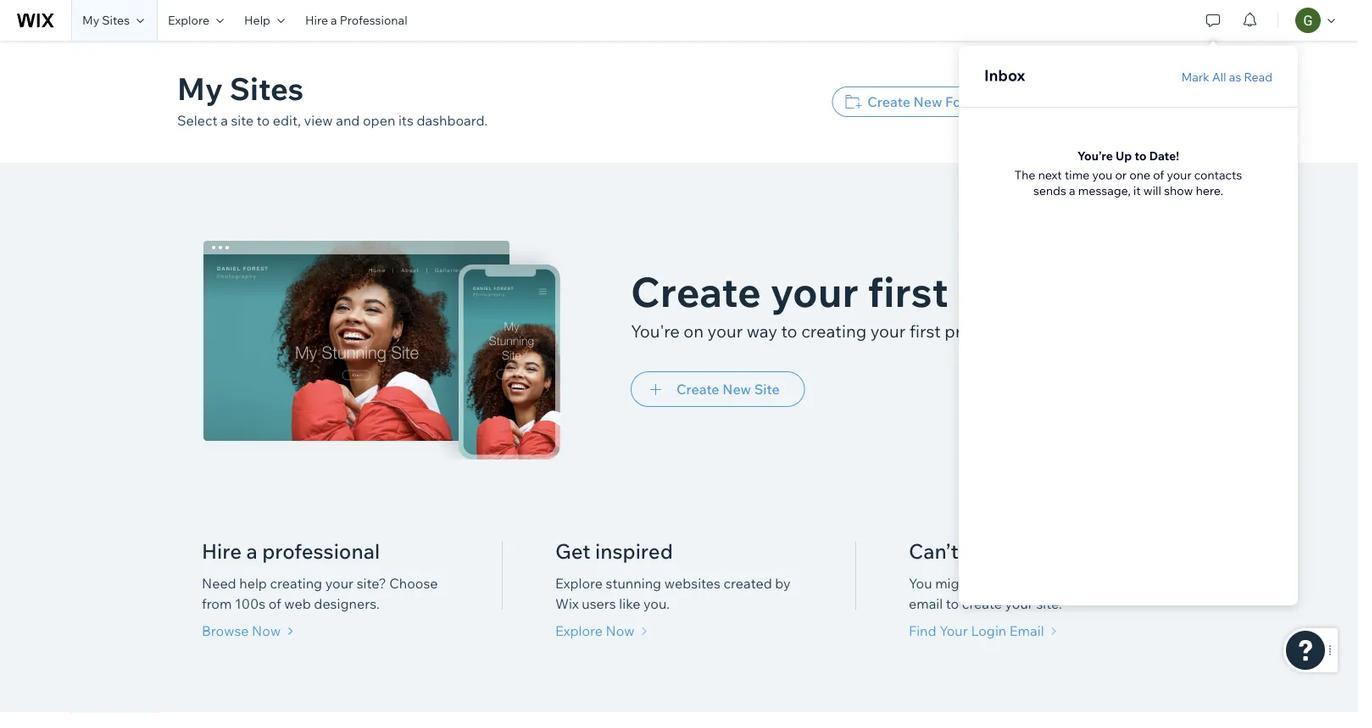 Task type: vqa. For each thing, say whether or not it's contained in the screenshot.
PAYMENTS
no



Task type: locate. For each thing, give the bounding box(es) containing it.
create new site up the you're
[[1058, 93, 1161, 110]]

sites for my sites
[[102, 13, 130, 28]]

as
[[1230, 70, 1242, 84]]

create
[[868, 93, 911, 110], [1058, 93, 1101, 110], [631, 266, 762, 317], [677, 381, 720, 398]]

new down way
[[723, 381, 752, 398]]

0 horizontal spatial professional
[[262, 539, 380, 564]]

hire right help button
[[305, 13, 328, 28]]

0 vertical spatial create new site button
[[1022, 87, 1182, 117]]

to down "might" on the right bottom
[[946, 595, 960, 612]]

its
[[399, 112, 414, 129]]

1 horizontal spatial create new site
[[1058, 93, 1161, 110]]

new up up
[[1104, 93, 1133, 110]]

0 vertical spatial of
[[1154, 168, 1165, 182]]

explore
[[168, 13, 210, 28], [556, 575, 603, 592], [556, 623, 603, 640]]

0 horizontal spatial now
[[252, 623, 281, 640]]

2 now from the left
[[606, 623, 635, 640]]

0 vertical spatial hire
[[305, 13, 328, 28]]

1 horizontal spatial site?
[[1054, 539, 1099, 564]]

you
[[1093, 168, 1113, 182]]

find
[[964, 539, 1002, 564]]

0 vertical spatial site
[[231, 112, 254, 129]]

folder
[[946, 93, 987, 110]]

contacts
[[1195, 168, 1243, 182]]

up
[[1116, 148, 1133, 163]]

explore for explore now
[[556, 623, 603, 640]]

of left web
[[269, 595, 281, 612]]

and
[[336, 112, 360, 129]]

0 horizontal spatial hire
[[202, 539, 242, 564]]

dashboard.
[[417, 112, 488, 129]]

hire a professional
[[202, 539, 380, 564]]

create for create new folder button
[[868, 93, 911, 110]]

explore inside explore stunning websites created by wix users like you.
[[556, 575, 603, 592]]

100s
[[235, 595, 266, 612]]

0 horizontal spatial create new site button
[[631, 372, 806, 407]]

explore now
[[556, 623, 635, 640]]

create up on
[[631, 266, 762, 317]]

create your first site you're on your way to creating your first professional website.
[[631, 266, 1111, 341]]

or
[[1116, 168, 1127, 182]]

you
[[909, 575, 933, 592]]

1 horizontal spatial site
[[1136, 93, 1161, 110]]

web
[[284, 595, 311, 612]]

create new site down way
[[677, 381, 780, 398]]

here.
[[1196, 183, 1224, 198]]

in
[[1057, 575, 1068, 592]]

to
[[257, 112, 270, 129], [1135, 148, 1147, 163], [782, 320, 798, 341], [946, 595, 960, 612]]

might
[[936, 575, 973, 592]]

choose
[[390, 575, 438, 592]]

0 horizontal spatial sites
[[102, 13, 130, 28]]

1 vertical spatial of
[[269, 595, 281, 612]]

your inside you might have logged in with another email to create your site.
[[1006, 595, 1034, 612]]

1 vertical spatial create new site
[[677, 381, 780, 398]]

site
[[231, 112, 254, 129], [958, 266, 1030, 317]]

next
[[1039, 168, 1063, 182]]

1 vertical spatial site
[[755, 381, 780, 398]]

0 vertical spatial site
[[1136, 93, 1161, 110]]

1 horizontal spatial site
[[958, 266, 1030, 317]]

another
[[1101, 575, 1151, 592]]

1 vertical spatial explore
[[556, 575, 603, 592]]

time
[[1065, 168, 1090, 182]]

0 vertical spatial explore
[[168, 13, 210, 28]]

wix
[[556, 595, 579, 612]]

site
[[1136, 93, 1161, 110], [755, 381, 780, 398]]

creating inside need help creating your site? choose from 100s of web designers.
[[270, 575, 322, 592]]

to inside you might have logged in with another email to create your site.
[[946, 595, 960, 612]]

you.
[[644, 595, 670, 612]]

a up help
[[246, 539, 258, 564]]

0 vertical spatial site?
[[1054, 539, 1099, 564]]

0 vertical spatial first
[[868, 266, 949, 317]]

site down way
[[755, 381, 780, 398]]

to left edit,
[[257, 112, 270, 129]]

1 vertical spatial hire
[[202, 539, 242, 564]]

create new site button
[[1022, 87, 1182, 117], [631, 372, 806, 407]]

designers.
[[314, 595, 380, 612]]

0 horizontal spatial new
[[723, 381, 752, 398]]

explore left help
[[168, 13, 210, 28]]

to right up
[[1135, 148, 1147, 163]]

now for inspired
[[606, 623, 635, 640]]

now for a
[[252, 623, 281, 640]]

0 horizontal spatial site
[[755, 381, 780, 398]]

hire up need
[[202, 539, 242, 564]]

you're
[[1078, 148, 1114, 163]]

2 vertical spatial explore
[[556, 623, 603, 640]]

of inside you're up to date! the next time you or one of your contacts sends a message, it will show here.
[[1154, 168, 1165, 182]]

site up the date!
[[1136, 93, 1161, 110]]

site inside my sites select a site to edit, view and open its dashboard.
[[231, 112, 254, 129]]

now
[[252, 623, 281, 640], [606, 623, 635, 640]]

my inside my sites select a site to edit, view and open its dashboard.
[[177, 69, 223, 107]]

1 horizontal spatial my
[[177, 69, 223, 107]]

0 vertical spatial professional
[[945, 320, 1042, 341]]

edit,
[[273, 112, 301, 129]]

1 horizontal spatial professional
[[945, 320, 1042, 341]]

help
[[239, 575, 267, 592]]

my sites
[[82, 13, 130, 28]]

professional
[[945, 320, 1042, 341], [262, 539, 380, 564]]

you're up to date! the next time you or one of your contacts sends a message, it will show here.
[[1015, 148, 1243, 198]]

on
[[684, 320, 704, 341]]

create down on
[[677, 381, 720, 398]]

new left folder
[[914, 93, 943, 110]]

can't
[[909, 539, 959, 564]]

creating
[[802, 320, 867, 341], [270, 575, 322, 592]]

create new site button down on
[[631, 372, 806, 407]]

create new site button up the you're
[[1022, 87, 1182, 117]]

create up the you're
[[1058, 93, 1101, 110]]

to right way
[[782, 320, 798, 341]]

message,
[[1079, 183, 1131, 198]]

0 vertical spatial sites
[[102, 13, 130, 28]]

explore up the wix
[[556, 575, 603, 592]]

0 vertical spatial create new site
[[1058, 93, 1161, 110]]

1 vertical spatial sites
[[230, 69, 304, 107]]

0 horizontal spatial site
[[231, 112, 254, 129]]

0 horizontal spatial creating
[[270, 575, 322, 592]]

1 horizontal spatial create new site button
[[1022, 87, 1182, 117]]

hire for hire a professional
[[305, 13, 328, 28]]

creating right way
[[802, 320, 867, 341]]

create inside create new folder button
[[868, 93, 911, 110]]

sites
[[102, 13, 130, 28], [230, 69, 304, 107]]

a right select
[[221, 112, 228, 129]]

1 horizontal spatial new
[[914, 93, 943, 110]]

1 now from the left
[[252, 623, 281, 640]]

site? up with
[[1054, 539, 1099, 564]]

1 horizontal spatial now
[[606, 623, 635, 640]]

open
[[363, 112, 396, 129]]

now down the like
[[606, 623, 635, 640]]

0 horizontal spatial site?
[[357, 575, 386, 592]]

of up "will"
[[1154, 168, 1165, 182]]

1 horizontal spatial of
[[1154, 168, 1165, 182]]

a
[[331, 13, 337, 28], [221, 112, 228, 129], [1070, 183, 1076, 198], [246, 539, 258, 564]]

0 horizontal spatial my
[[82, 13, 99, 28]]

1 vertical spatial site?
[[357, 575, 386, 592]]

get inspired
[[556, 539, 673, 564]]

a down time
[[1070, 183, 1076, 198]]

1 vertical spatial professional
[[262, 539, 380, 564]]

site for create new site button to the top
[[1136, 93, 1161, 110]]

read
[[1245, 70, 1273, 84]]

your
[[940, 623, 968, 640]]

site?
[[1054, 539, 1099, 564], [357, 575, 386, 592]]

first
[[868, 266, 949, 317], [910, 320, 941, 341]]

sites for my sites select a site to edit, view and open its dashboard.
[[230, 69, 304, 107]]

create left folder
[[868, 93, 911, 110]]

create for create new site button to the top
[[1058, 93, 1101, 110]]

a inside you're up to date! the next time you or one of your contacts sends a message, it will show here.
[[1070, 183, 1076, 198]]

create new site
[[1058, 93, 1161, 110], [677, 381, 780, 398]]

sites inside my sites select a site to edit, view and open its dashboard.
[[230, 69, 304, 107]]

1 vertical spatial creating
[[270, 575, 322, 592]]

now down 100s
[[252, 623, 281, 640]]

way
[[747, 320, 778, 341]]

my
[[82, 13, 99, 28], [177, 69, 223, 107]]

hire
[[305, 13, 328, 28], [202, 539, 242, 564]]

view
[[304, 112, 333, 129]]

select
[[177, 112, 218, 129]]

email
[[909, 595, 943, 612]]

1 vertical spatial site
[[958, 266, 1030, 317]]

site.
[[1037, 595, 1063, 612]]

1 horizontal spatial hire
[[305, 13, 328, 28]]

1 vertical spatial first
[[910, 320, 941, 341]]

1 horizontal spatial sites
[[230, 69, 304, 107]]

1 vertical spatial my
[[177, 69, 223, 107]]

1 horizontal spatial creating
[[802, 320, 867, 341]]

mark
[[1182, 70, 1210, 84]]

new
[[914, 93, 943, 110], [1104, 93, 1133, 110], [723, 381, 752, 398]]

0 horizontal spatial create new site
[[677, 381, 780, 398]]

explore stunning websites created by wix users like you.
[[556, 575, 791, 612]]

explore down the wix
[[556, 623, 603, 640]]

find
[[909, 623, 937, 640]]

creating up web
[[270, 575, 322, 592]]

sends
[[1034, 183, 1067, 198]]

of
[[1154, 168, 1165, 182], [269, 595, 281, 612]]

0 horizontal spatial of
[[269, 595, 281, 612]]

site? up designers.
[[357, 575, 386, 592]]

0 vertical spatial my
[[82, 13, 99, 28]]

0 vertical spatial creating
[[802, 320, 867, 341]]



Task type: describe. For each thing, give the bounding box(es) containing it.
create your first site image
[[204, 241, 569, 460]]

2 horizontal spatial new
[[1104, 93, 1133, 110]]

date!
[[1150, 148, 1180, 163]]

site for bottom create new site button
[[755, 381, 780, 398]]

your inside you're up to date! the next time you or one of your contacts sends a message, it will show here.
[[1168, 168, 1192, 182]]

with
[[1071, 575, 1098, 592]]

need help creating your site? choose from 100s of web designers.
[[202, 575, 438, 612]]

explore for explore stunning websites created by wix users like you.
[[556, 575, 603, 592]]

create new folder
[[868, 93, 987, 110]]

of inside need help creating your site? choose from 100s of web designers.
[[269, 595, 281, 612]]

explore for explore
[[168, 13, 210, 28]]

my sites select a site to edit, view and open its dashboard.
[[177, 69, 488, 129]]

all
[[1213, 70, 1227, 84]]

inspired
[[595, 539, 673, 564]]

logged
[[1009, 575, 1054, 592]]

inbox
[[985, 66, 1026, 85]]

will
[[1144, 183, 1162, 198]]

get
[[556, 539, 591, 564]]

help button
[[234, 0, 295, 41]]

the
[[1015, 168, 1036, 182]]

one
[[1130, 168, 1151, 182]]

to inside my sites select a site to edit, view and open its dashboard.
[[257, 112, 270, 129]]

stunning
[[606, 575, 662, 592]]

can't find your site?
[[909, 539, 1099, 564]]

browse now
[[202, 623, 281, 640]]

professional inside create your first site you're on your way to creating your first professional website.
[[945, 320, 1042, 341]]

website.
[[1045, 320, 1111, 341]]

browse
[[202, 623, 249, 640]]

1 vertical spatial create new site button
[[631, 372, 806, 407]]

create for bottom create new site button
[[677, 381, 720, 398]]

websites
[[665, 575, 721, 592]]

find your login email
[[909, 623, 1045, 640]]

site? inside need help creating your site? choose from 100s of web designers.
[[357, 575, 386, 592]]

to inside you're up to date! the next time you or one of your contacts sends a message, it will show here.
[[1135, 148, 1147, 163]]

your inside need help creating your site? choose from 100s of web designers.
[[325, 575, 354, 592]]

professional
[[340, 13, 408, 28]]

hire a professional link
[[295, 0, 418, 41]]

a inside my sites select a site to edit, view and open its dashboard.
[[221, 112, 228, 129]]

mark all as read button
[[1182, 70, 1273, 85]]

it
[[1134, 183, 1141, 198]]

show
[[1165, 183, 1194, 198]]

have
[[976, 575, 1006, 592]]

a left professional
[[331, 13, 337, 28]]

create inside create your first site you're on your way to creating your first professional website.
[[631, 266, 762, 317]]

to inside create your first site you're on your way to creating your first professional website.
[[782, 320, 798, 341]]

need
[[202, 575, 236, 592]]

from
[[202, 595, 232, 612]]

you might have logged in with another email to create your site.
[[909, 575, 1151, 612]]

hire a professional
[[305, 13, 408, 28]]

help
[[244, 13, 270, 28]]

users
[[582, 595, 616, 612]]

create
[[963, 595, 1003, 612]]

my for my sites
[[82, 13, 99, 28]]

you're
[[631, 320, 680, 341]]

by
[[776, 575, 791, 592]]

my for my sites select a site to edit, view and open its dashboard.
[[177, 69, 223, 107]]

hire for hire a professional
[[202, 539, 242, 564]]

created
[[724, 575, 772, 592]]

like
[[619, 595, 641, 612]]

mark all as read
[[1182, 70, 1273, 84]]

login
[[972, 623, 1007, 640]]

email
[[1010, 623, 1045, 640]]

creating inside create your first site you're on your way to creating your first professional website.
[[802, 320, 867, 341]]

new inside button
[[914, 93, 943, 110]]

create new folder button
[[832, 87, 1007, 117]]

site inside create your first site you're on your way to creating your first professional website.
[[958, 266, 1030, 317]]



